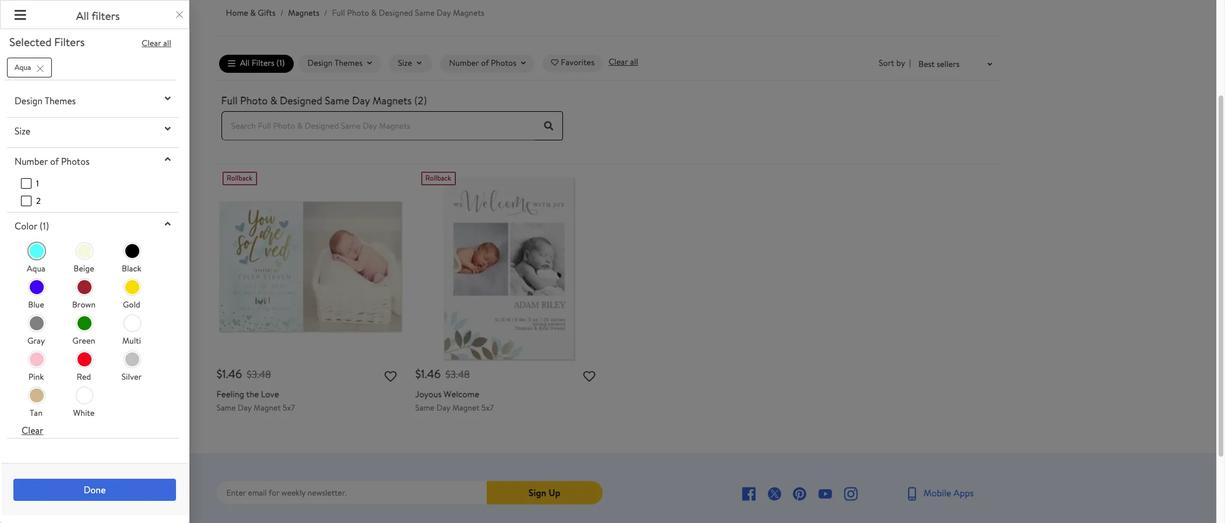 Task type: vqa. For each thing, say whether or not it's contained in the screenshot.
the bottom Design
yes



Task type: locate. For each thing, give the bounding box(es) containing it.
1 vertical spatial clear all link
[[609, 56, 638, 68]]

love
[[261, 388, 279, 401]]

sort by |
[[879, 57, 911, 69]]

1 horizontal spatial size button
[[389, 55, 432, 73]]

rollback for joyous
[[425, 173, 451, 183]]

heart image
[[551, 59, 559, 67]]

0 horizontal spatial 1
[[36, 178, 39, 189]]

$ 1 . 46 $3.48
[[217, 366, 271, 382], [415, 366, 470, 382]]

46 for joyous
[[427, 366, 441, 382]]

0 horizontal spatial photos
[[61, 155, 89, 168]]

silver
[[122, 372, 142, 383]]

0 horizontal spatial 5x7
[[283, 402, 295, 414]]

1 vertical spatial clear
[[609, 56, 628, 67]]

(1) right color
[[40, 220, 49, 233]]

size for right size button
[[398, 57, 412, 69]]

0 horizontal spatial all
[[76, 8, 89, 23]]

0 vertical spatial photo
[[347, 7, 369, 19]]

0 vertical spatial aqua
[[15, 62, 31, 72]]

magnets link
[[288, 7, 319, 19]]

themes up full photo & designed same day magnets (2)
[[335, 57, 363, 69]]

1 horizontal spatial photo
[[347, 7, 369, 19]]

filters
[[54, 34, 85, 50], [252, 57, 274, 69]]

1 vertical spatial aqua
[[27, 263, 45, 275]]

same inside joyous welcome same day magnet 5x7
[[415, 402, 435, 414]]

themes
[[335, 57, 363, 69], [45, 94, 76, 107]]

0 vertical spatial photos
[[491, 57, 517, 69]]

$3.48
[[247, 367, 271, 382], [445, 367, 470, 382]]

favorite this design image for feeling the love
[[385, 372, 397, 384]]

of
[[481, 57, 489, 69], [50, 155, 59, 168]]

1 vertical spatial size
[[15, 125, 30, 137]]

mobile apps link
[[905, 487, 974, 502]]

$ 1 . 46 $3.48 up 'joyous'
[[415, 366, 470, 382]]

2 vertical spatial clear
[[22, 425, 43, 437]]

0 vertical spatial themes
[[335, 57, 363, 69]]

1 horizontal spatial $3.48
[[445, 367, 470, 382]]

gray
[[27, 335, 45, 347]]

1 vertical spatial (1)
[[40, 220, 49, 233]]

0 horizontal spatial themes
[[45, 94, 76, 107]]

1 horizontal spatial number of photos
[[449, 57, 517, 69]]

2 $3.48 from the left
[[445, 367, 470, 382]]

$
[[217, 366, 222, 382], [415, 366, 421, 382]]

1 vertical spatial filters
[[252, 57, 274, 69]]

1 horizontal spatial magnet
[[452, 402, 480, 414]]

1 vertical spatial design themes
[[15, 94, 76, 107]]

red
[[77, 372, 91, 383]]

1 horizontal spatial number
[[449, 57, 479, 69]]

all
[[163, 37, 171, 49], [630, 56, 638, 67]]

1 horizontal spatial $
[[415, 366, 421, 382]]

photo right magnets link
[[347, 7, 369, 19]]

0 horizontal spatial number of photos
[[15, 155, 89, 168]]

day inside joyous welcome same day magnet 5x7
[[437, 402, 451, 414]]

0 vertical spatial number of photos
[[449, 57, 517, 69]]

1 up 2
[[36, 178, 39, 189]]

day
[[437, 7, 451, 19], [352, 93, 370, 108], [238, 402, 252, 414], [437, 402, 451, 414]]

(1)
[[277, 57, 285, 69], [40, 220, 49, 233]]

by
[[897, 57, 905, 69]]

. up 'joyous'
[[425, 366, 427, 382]]

0 horizontal spatial favorite this design image
[[385, 372, 397, 384]]

0 horizontal spatial $ 1 . 46 $3.48
[[217, 366, 271, 382]]

apps
[[954, 487, 974, 500]]

size button
[[389, 55, 432, 73], [7, 120, 178, 142]]

(1) up full photo & designed same day magnets (2)
[[277, 57, 285, 69]]

clear all for the left the clear all link
[[142, 37, 171, 49]]

selected filters
[[9, 34, 85, 50]]

photos
[[491, 57, 517, 69], [61, 155, 89, 168]]

1 horizontal spatial magnets
[[373, 93, 412, 108]]

0 horizontal spatial .
[[226, 366, 228, 382]]

all for the left the clear all link
[[163, 37, 171, 49]]

1 vertical spatial number
[[15, 155, 48, 168]]

design themes down close image
[[15, 94, 76, 107]]

1 inside 1 2
[[36, 178, 39, 189]]

1 for feeling
[[222, 366, 226, 382]]

aqua image
[[30, 244, 44, 258]]

0 vertical spatial clear all link
[[142, 37, 171, 49]]

2 46 from the left
[[427, 366, 441, 382]]

number
[[449, 57, 479, 69], [15, 155, 48, 168]]

design themes up full photo & designed same day magnets (2)
[[308, 57, 363, 69]]

2 horizontal spatial clear
[[609, 56, 628, 67]]

1 favorite this design image from the left
[[385, 372, 397, 384]]

0 horizontal spatial size button
[[7, 120, 178, 142]]

0 vertical spatial size
[[398, 57, 412, 69]]

magnet down love
[[254, 402, 281, 414]]

green image
[[77, 317, 91, 331]]

joyous welcome same day magnet 5x7
[[415, 388, 494, 414]]

1 5x7 from the left
[[283, 402, 295, 414]]

size
[[398, 57, 412, 69], [15, 125, 30, 137]]

facebook image
[[742, 488, 756, 502]]

$ 1 . 46 $3.48 up the on the bottom of page
[[217, 366, 271, 382]]

1 horizontal spatial .
[[425, 366, 427, 382]]

0 horizontal spatial size
[[15, 125, 30, 137]]

clear all right 'favorites' on the top left of page
[[609, 56, 638, 67]]

red image
[[77, 353, 91, 367]]

welcome
[[444, 388, 479, 401]]

2 . from the left
[[425, 366, 427, 382]]

all
[[76, 8, 89, 23], [240, 57, 250, 69]]

0 horizontal spatial clear all link
[[142, 37, 171, 49]]

1 46 from the left
[[228, 366, 242, 382]]

full photo & designed same day magnets (2)
[[221, 93, 427, 108]]

angle down image for right size button
[[417, 60, 422, 67]]

1 horizontal spatial 46
[[427, 366, 441, 382]]

design themes
[[308, 57, 363, 69], [15, 94, 76, 107]]

size up '1' link
[[15, 125, 30, 137]]

aqua inside button
[[15, 62, 31, 72]]

design up full photo & designed same day magnets (2)
[[308, 57, 333, 69]]

clear all
[[142, 37, 171, 49], [609, 56, 638, 67]]

0 horizontal spatial 46
[[228, 366, 242, 382]]

instagram image
[[844, 488, 858, 502]]

1 horizontal spatial size
[[398, 57, 412, 69]]

filters down the all filters
[[54, 34, 85, 50]]

1 horizontal spatial designed
[[379, 7, 413, 19]]

46 up 'feeling'
[[228, 366, 242, 382]]

0 horizontal spatial (1)
[[40, 220, 49, 233]]

0 vertical spatial of
[[481, 57, 489, 69]]

clear button
[[21, 423, 44, 438]]

2 $ 1 . 46 $3.48 from the left
[[415, 366, 470, 382]]

same inside feeling the love same day magnet 5x7
[[217, 402, 236, 414]]

46 up 'joyous'
[[427, 366, 441, 382]]

pinterest image
[[793, 488, 807, 502]]

. up 'feeling'
[[226, 366, 228, 382]]

magnet down welcome
[[452, 402, 480, 414]]

1 vertical spatial all
[[240, 57, 250, 69]]

0 horizontal spatial of
[[50, 155, 59, 168]]

clear all link up angle down image
[[142, 37, 171, 49]]

all for all filters (1)
[[240, 57, 250, 69]]

angle up image
[[165, 154, 171, 164]]

1 horizontal spatial clear all link
[[609, 56, 638, 68]]

0 horizontal spatial clear all
[[142, 37, 171, 49]]

twitter image
[[768, 488, 782, 502]]

feeling
[[217, 388, 244, 401]]

&
[[250, 7, 256, 19], [371, 7, 377, 19], [270, 93, 277, 108]]

1 horizontal spatial 5x7
[[482, 402, 494, 414]]

1 horizontal spatial filters
[[252, 57, 274, 69]]

design
[[308, 57, 333, 69], [15, 94, 42, 107]]

design down aqua button
[[15, 94, 42, 107]]

all left filters
[[76, 8, 89, 23]]

1 horizontal spatial design themes
[[308, 57, 363, 69]]

all down home & gifts link
[[240, 57, 250, 69]]

1 vertical spatial photo
[[240, 93, 268, 108]]

clear all link
[[142, 37, 171, 49], [609, 56, 638, 68]]

.
[[226, 366, 228, 382], [425, 366, 427, 382]]

1 . from the left
[[226, 366, 228, 382]]

all right 'favorites' on the top left of page
[[630, 56, 638, 67]]

1 $ from the left
[[217, 366, 222, 382]]

beige image
[[77, 244, 91, 258]]

all up angle down image
[[163, 37, 171, 49]]

1 $3.48 from the left
[[247, 367, 271, 382]]

. for feeling the love
[[226, 366, 228, 382]]

same
[[415, 7, 435, 19], [325, 93, 350, 108], [217, 402, 236, 414], [415, 402, 435, 414]]

size down 'full photo & designed same day magnets' on the top
[[398, 57, 412, 69]]

aqua
[[15, 62, 31, 72], [27, 263, 45, 275]]

magnets
[[288, 7, 319, 19], [453, 7, 484, 19], [373, 93, 412, 108]]

selected
[[9, 34, 52, 50]]

0 horizontal spatial rollback
[[227, 173, 253, 183]]

sort
[[879, 57, 895, 69]]

tan
[[30, 408, 43, 419]]

favorite this design image
[[385, 372, 397, 384], [583, 372, 595, 384]]

gray image
[[30, 317, 44, 331]]

aqua down aqua image
[[27, 263, 45, 275]]

home
[[226, 7, 248, 19]]

1 $ 1 . 46 $3.48 from the left
[[217, 366, 271, 382]]

2 horizontal spatial magnets
[[453, 7, 484, 19]]

1 horizontal spatial $ 1 . 46 $3.48
[[415, 366, 470, 382]]

angle down image
[[367, 60, 372, 67], [417, 60, 422, 67], [521, 60, 526, 67], [988, 61, 992, 69], [165, 124, 171, 133]]

2 magnet from the left
[[452, 402, 480, 414]]

0 horizontal spatial clear
[[22, 425, 43, 437]]

0 horizontal spatial full
[[221, 93, 238, 108]]

filters down gifts at top left
[[252, 57, 274, 69]]

0 vertical spatial (1)
[[277, 57, 285, 69]]

blue image
[[30, 281, 44, 295]]

1 vertical spatial size button
[[7, 120, 178, 142]]

0 vertical spatial design
[[308, 57, 333, 69]]

0 vertical spatial clear all
[[142, 37, 171, 49]]

1 up 'joyous'
[[421, 366, 425, 382]]

0 vertical spatial designed
[[379, 7, 413, 19]]

2 favorite this design image from the left
[[583, 372, 595, 384]]

joyous
[[415, 388, 442, 401]]

clear
[[142, 37, 161, 49], [609, 56, 628, 67], [22, 425, 43, 437]]

rollback
[[227, 173, 253, 183], [425, 173, 451, 183]]

magnet inside feeling the love same day magnet 5x7
[[254, 402, 281, 414]]

1 vertical spatial photos
[[61, 155, 89, 168]]

1 vertical spatial all
[[630, 56, 638, 67]]

1 horizontal spatial clear all
[[609, 56, 638, 67]]

2 5x7 from the left
[[482, 402, 494, 414]]

photo down all filters (1)
[[240, 93, 268, 108]]

sellers
[[937, 58, 960, 70]]

1 horizontal spatial all
[[240, 57, 250, 69]]

2 rollback from the left
[[425, 173, 451, 183]]

angle down image inside best sellers button
[[988, 61, 992, 69]]

1 horizontal spatial 1
[[222, 366, 226, 382]]

full
[[332, 7, 345, 19], [221, 93, 238, 108]]

0 vertical spatial full
[[332, 7, 345, 19]]

mobile app image
[[905, 488, 919, 502]]

$ up 'joyous'
[[415, 366, 421, 382]]

0 horizontal spatial photo
[[240, 93, 268, 108]]

0 horizontal spatial filters
[[54, 34, 85, 50]]

0 vertical spatial clear
[[142, 37, 161, 49]]

1 vertical spatial design
[[15, 94, 42, 107]]

filters
[[92, 8, 120, 23]]

0 horizontal spatial &
[[250, 7, 256, 19]]

0 vertical spatial filters
[[54, 34, 85, 50]]

1 up 'feeling'
[[222, 366, 226, 382]]

5x7
[[283, 402, 295, 414], [482, 402, 494, 414]]

designed
[[379, 7, 413, 19], [280, 93, 322, 108]]

1 rollback from the left
[[227, 173, 253, 183]]

all filters
[[76, 8, 120, 23]]

photo for full photo & designed same day magnets
[[347, 7, 369, 19]]

2 horizontal spatial 1
[[421, 366, 425, 382]]

number of photos
[[449, 57, 517, 69], [15, 155, 89, 168]]

favorites
[[561, 57, 595, 68]]

themes down close image
[[45, 94, 76, 107]]

0 vertical spatial all
[[163, 37, 171, 49]]

aqua down selected at the top
[[15, 62, 31, 72]]

1 vertical spatial designed
[[280, 93, 322, 108]]

(2)
[[414, 93, 427, 108]]

$ up 'feeling'
[[217, 366, 222, 382]]

46
[[228, 366, 242, 382], [427, 366, 441, 382]]

2 $ from the left
[[415, 366, 421, 382]]

0 horizontal spatial magnet
[[254, 402, 281, 414]]

1
[[36, 178, 39, 189], [222, 366, 226, 382], [421, 366, 425, 382]]

0 horizontal spatial designed
[[280, 93, 322, 108]]

$3.48 up the on the bottom of page
[[247, 367, 271, 382]]

1 for joyous
[[421, 366, 425, 382]]

1 horizontal spatial all
[[630, 56, 638, 67]]

1 horizontal spatial rollback
[[425, 173, 451, 183]]

0 horizontal spatial design
[[15, 94, 42, 107]]

magnet
[[254, 402, 281, 414], [452, 402, 480, 414]]

photo
[[347, 7, 369, 19], [240, 93, 268, 108]]

0 vertical spatial size button
[[389, 55, 432, 73]]

$3.48 up welcome
[[445, 367, 470, 382]]

2 horizontal spatial &
[[371, 7, 377, 19]]

brown image
[[77, 281, 91, 295]]

all filters (1)
[[240, 57, 285, 69]]

1 horizontal spatial &
[[270, 93, 277, 108]]

0 horizontal spatial $
[[217, 366, 222, 382]]

clear all link right 'favorites' on the top left of page
[[609, 56, 638, 68]]

0 vertical spatial all
[[76, 8, 89, 23]]

1 magnet from the left
[[254, 402, 281, 414]]

1 vertical spatial of
[[50, 155, 59, 168]]

1 horizontal spatial full
[[332, 7, 345, 19]]

sign
[[529, 487, 546, 500]]

0 horizontal spatial design themes
[[15, 94, 76, 107]]

1 vertical spatial clear all
[[609, 56, 638, 67]]

clear all up angle down image
[[142, 37, 171, 49]]

1 vertical spatial full
[[221, 93, 238, 108]]

bars image
[[15, 9, 26, 22]]

magnets for full photo & designed same day magnets
[[453, 7, 484, 19]]

multi
[[122, 335, 141, 347]]



Task type: describe. For each thing, give the bounding box(es) containing it.
tan image
[[30, 389, 44, 403]]

feeling the love same day magnet 5x7
[[217, 388, 295, 414]]

full for full photo & designed same day magnets (2)
[[221, 93, 238, 108]]

color (1)
[[15, 220, 49, 233]]

brown
[[72, 299, 96, 311]]

designed for full photo & designed same day magnets
[[379, 7, 413, 19]]

designed for full photo & designed same day magnets (2)
[[280, 93, 322, 108]]

1 horizontal spatial themes
[[335, 57, 363, 69]]

best sellers button
[[911, 52, 1000, 75]]

1 horizontal spatial of
[[481, 57, 489, 69]]

1 2
[[36, 178, 41, 207]]

0 vertical spatial design themes
[[308, 57, 363, 69]]

angle down image
[[165, 94, 171, 103]]

46 for feeling
[[228, 366, 242, 382]]

pink image
[[30, 353, 44, 367]]

rollback for feeling
[[227, 173, 253, 183]]

close image
[[31, 64, 50, 73]]

full photo & designed same day magnets
[[332, 7, 484, 19]]

gifts
[[258, 7, 276, 19]]

photo for full photo & designed same day magnets (2)
[[240, 93, 268, 108]]

5x7 inside feeling the love same day magnet 5x7
[[283, 402, 295, 414]]

full for full photo & designed same day magnets
[[332, 7, 345, 19]]

filters for all
[[252, 57, 274, 69]]

1 vertical spatial themes
[[45, 94, 76, 107]]

aqua inside the clear menu
[[27, 263, 45, 275]]

$3.48 for the
[[247, 367, 271, 382]]

0 vertical spatial number
[[449, 57, 479, 69]]

sign up button
[[487, 482, 602, 505]]

youtube image
[[819, 488, 833, 502]]

pink
[[28, 372, 44, 383]]

all for bottommost the clear all link
[[630, 56, 638, 67]]

1 horizontal spatial photos
[[491, 57, 517, 69]]

. for joyous welcome
[[425, 366, 427, 382]]

$ 1 . 46 $3.48 for joyous
[[415, 366, 470, 382]]

color
[[15, 220, 37, 233]]

|
[[909, 57, 911, 69]]

$ 1 . 46 $3.48 for feeling
[[217, 366, 271, 382]]

gold
[[123, 299, 140, 311]]

2
[[36, 195, 41, 207]]

angle down image for best sellers button
[[988, 61, 992, 69]]

& for full photo & designed same day magnets (2)
[[270, 93, 277, 108]]

best
[[919, 58, 935, 70]]

5x7 inside joyous welcome same day magnet 5x7
[[482, 402, 494, 414]]

best sellers
[[919, 58, 960, 70]]

$ for joyous welcome
[[415, 366, 421, 382]]

home & gifts
[[226, 7, 276, 19]]

up
[[549, 487, 561, 500]]

1 link
[[21, 178, 39, 189]]

sort-select element
[[879, 57, 911, 70]]

black
[[122, 263, 141, 275]]

angle up image
[[165, 219, 171, 229]]

magnets for full photo & designed same day magnets (2)
[[373, 93, 412, 108]]

the
[[246, 388, 259, 401]]

mobile
[[924, 487, 952, 500]]

beige
[[74, 263, 94, 275]]

white
[[73, 408, 95, 419]]

angle down image for the bottom size button
[[165, 124, 171, 133]]

aqua button
[[7, 58, 52, 77]]

filters for selected
[[54, 34, 85, 50]]

1 horizontal spatial (1)
[[277, 57, 285, 69]]

Search Full Photo & Designed Same Day Magnets search field
[[221, 112, 535, 140]]

0 horizontal spatial number
[[15, 155, 48, 168]]

done
[[84, 484, 106, 497]]

home & gifts link
[[226, 7, 276, 19]]

mobile apps
[[924, 487, 974, 500]]

day inside feeling the love same day magnet 5x7
[[238, 402, 252, 414]]

favorite this design image for joyous welcome
[[583, 372, 595, 384]]

1 vertical spatial number of photos
[[15, 155, 89, 168]]

green
[[72, 335, 95, 347]]

clear menu
[[7, 243, 178, 438]]

silver image
[[125, 353, 139, 367]]

clear all for bottommost the clear all link
[[609, 56, 638, 67]]

clear inside button
[[22, 425, 43, 437]]

$ for feeling the love
[[217, 366, 222, 382]]

clear for bottommost the clear all link
[[609, 56, 628, 67]]

done button
[[13, 479, 176, 501]]

0 horizontal spatial magnets
[[288, 7, 319, 19]]

sign up
[[529, 487, 561, 500]]

black image
[[125, 244, 139, 258]]

white image
[[77, 389, 91, 403]]

$3.48 for welcome
[[445, 367, 470, 382]]

gold image
[[125, 281, 139, 295]]

clear for the left the clear all link
[[142, 37, 161, 49]]

& for full photo & designed same day magnets
[[371, 7, 377, 19]]

size for the bottom size button
[[15, 125, 30, 137]]

all for all filters
[[76, 8, 89, 23]]

blue
[[28, 299, 44, 311]]

magnet inside joyous welcome same day magnet 5x7
[[452, 402, 480, 414]]

multi image
[[125, 317, 139, 331]]

2 link
[[21, 195, 41, 207]]



